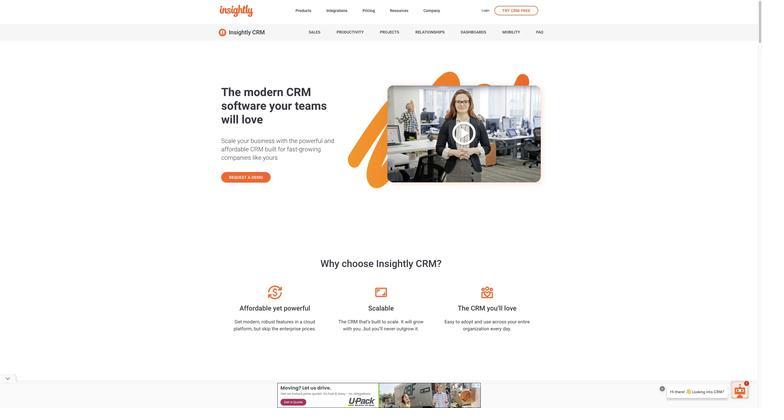 Task type: locate. For each thing, give the bounding box(es) containing it.
1 vertical spatial you'll
[[372, 326, 383, 332]]

crm inside insightly crm link
[[253, 29, 265, 36]]

modern,
[[243, 319, 261, 325]]

1 horizontal spatial will
[[405, 319, 412, 325]]

sales link
[[309, 24, 321, 41]]

projects link
[[380, 24, 400, 41]]

the inside the modern crm software your teams will love
[[221, 86, 241, 99]]

robust
[[262, 319, 275, 325]]

never
[[384, 326, 396, 332]]

affordable yet powerful
[[240, 305, 311, 313]]

projects
[[380, 30, 400, 34]]

0 vertical spatial a
[[248, 175, 251, 180]]

2 horizontal spatial the
[[458, 305, 470, 313]]

0 vertical spatial powerful
[[299, 138, 323, 145]]

0 vertical spatial and
[[324, 138, 335, 145]]

a left demo
[[248, 175, 251, 180]]

use
[[484, 319, 492, 325]]

your inside scale your business with the powerful and affordable crm built for fast-growing companies like yours
[[238, 138, 249, 145]]

0 vertical spatial insightly
[[229, 29, 251, 36]]

love up across
[[505, 305, 517, 313]]

1 horizontal spatial and
[[475, 319, 483, 325]]

crm right try in the top right of the page
[[511, 8, 520, 13]]

1 vertical spatial a
[[300, 319, 303, 325]]

1 to from the left
[[382, 319, 387, 325]]

relationships
[[416, 30, 445, 34]]

a inside get modern, robust features in a cloud platform, but skip the enterprise prices.
[[300, 319, 303, 325]]

0 horizontal spatial love
[[242, 113, 263, 126]]

1 vertical spatial will
[[405, 319, 412, 325]]

built
[[265, 146, 277, 153], [372, 319, 381, 325]]

to right easy
[[456, 319, 460, 325]]

a right in
[[300, 319, 303, 325]]

enterprise
[[280, 326, 301, 332]]

crm down insightly logo link
[[253, 29, 265, 36]]

affordable
[[221, 146, 249, 153]]

skip
[[262, 326, 271, 332]]

resources link
[[390, 7, 409, 15]]

your down modern
[[270, 99, 292, 113]]

the crm you'll love
[[458, 305, 517, 313]]

get
[[235, 319, 242, 325]]

powerful up growing at left
[[299, 138, 323, 145]]

1 horizontal spatial the
[[289, 138, 298, 145]]

a
[[248, 175, 251, 180], [300, 319, 303, 325]]

for
[[278, 146, 286, 153]]

0 horizontal spatial insightly
[[229, 29, 251, 36]]

easy to adopt and use across your entire organization every day.
[[445, 319, 530, 332]]

insightly crm
[[229, 29, 265, 36]]

powerful inside scale your business with the powerful and affordable crm built for fast-growing companies like yours
[[299, 138, 323, 145]]

0 horizontal spatial you'll
[[372, 326, 383, 332]]

0 vertical spatial built
[[265, 146, 277, 153]]

crm inside try crm free button
[[511, 8, 520, 13]]

sales
[[309, 30, 321, 34]]

request a demo
[[229, 175, 263, 180]]

0 horizontal spatial will
[[221, 113, 239, 126]]

adopt
[[462, 319, 474, 325]]

2 vertical spatial your
[[508, 319, 517, 325]]

will
[[221, 113, 239, 126], [405, 319, 412, 325]]

will inside the crm that's built to scale. it will grow with you…but you'll never outgrow it.
[[405, 319, 412, 325]]

0 vertical spatial love
[[242, 113, 263, 126]]

0 horizontal spatial your
[[238, 138, 249, 145]]

the
[[221, 86, 241, 99], [458, 305, 470, 313], [339, 319, 347, 325]]

crm?
[[416, 258, 442, 270]]

products
[[296, 8, 312, 13]]

you'll up across
[[487, 305, 503, 313]]

crm up you…but
[[348, 319, 358, 325]]

will down the 'software'
[[221, 113, 239, 126]]

why
[[321, 258, 340, 270]]

the
[[289, 138, 298, 145], [272, 326, 279, 332]]

try crm free button
[[495, 6, 539, 15]]

built inside the crm that's built to scale. it will grow with you…but you'll never outgrow it.
[[372, 319, 381, 325]]

entire
[[519, 319, 530, 325]]

2 horizontal spatial your
[[508, 319, 517, 325]]

1 horizontal spatial built
[[372, 319, 381, 325]]

you'll
[[487, 305, 503, 313], [372, 326, 383, 332]]

will right it
[[405, 319, 412, 325]]

0 horizontal spatial with
[[276, 138, 288, 145]]

the inside the crm that's built to scale. it will grow with you…but you'll never outgrow it.
[[339, 319, 347, 325]]

0 horizontal spatial the
[[272, 326, 279, 332]]

affordable
[[240, 305, 272, 313]]

crm up the like
[[250, 146, 264, 153]]

love inside the modern crm software your teams will love
[[242, 113, 263, 126]]

1 vertical spatial your
[[238, 138, 249, 145]]

scalable
[[369, 305, 394, 313]]

across
[[493, 319, 507, 325]]

1 vertical spatial built
[[372, 319, 381, 325]]

1 horizontal spatial you'll
[[487, 305, 503, 313]]

try crm free
[[503, 8, 531, 13]]

the up the 'software'
[[221, 86, 241, 99]]

1 horizontal spatial to
[[456, 319, 460, 325]]

1 vertical spatial love
[[505, 305, 517, 313]]

1 horizontal spatial the
[[339, 319, 347, 325]]

insightly
[[229, 29, 251, 36], [377, 258, 414, 270]]

software
[[221, 99, 267, 113]]

that's
[[359, 319, 371, 325]]

1 vertical spatial with
[[343, 326, 352, 332]]

aspect ratio image
[[363, 286, 400, 300]]

powerful up in
[[284, 305, 311, 313]]

login link
[[482, 8, 490, 13]]

dashboards link
[[461, 24, 487, 41]]

try
[[503, 8, 510, 13]]

1 vertical spatial the
[[458, 305, 470, 313]]

insightly logo image
[[220, 5, 254, 17]]

growing
[[299, 146, 321, 153]]

dashboards
[[461, 30, 487, 34]]

and inside "easy to adopt and use across your entire organization every day."
[[475, 319, 483, 325]]

0 horizontal spatial a
[[248, 175, 251, 180]]

to inside "easy to adopt and use across your entire organization every day."
[[456, 319, 460, 325]]

to up never
[[382, 319, 387, 325]]

0 vertical spatial will
[[221, 113, 239, 126]]

1 vertical spatial and
[[475, 319, 483, 325]]

with up for
[[276, 138, 288, 145]]

crm up teams
[[287, 86, 311, 99]]

0 horizontal spatial built
[[265, 146, 277, 153]]

your up day.
[[508, 319, 517, 325]]

love
[[242, 113, 263, 126], [505, 305, 517, 313]]

2 to from the left
[[456, 319, 460, 325]]

1 vertical spatial the
[[272, 326, 279, 332]]

1 horizontal spatial insightly
[[377, 258, 414, 270]]

you'll inside the crm that's built to scale. it will grow with you…but you'll never outgrow it.
[[372, 326, 383, 332]]

crm
[[511, 8, 520, 13], [253, 29, 265, 36], [287, 86, 311, 99], [250, 146, 264, 153], [471, 305, 486, 313], [348, 319, 358, 325]]

the up adopt
[[458, 305, 470, 313]]

company
[[424, 8, 441, 13]]

2 vertical spatial the
[[339, 319, 347, 325]]

your up "affordable" on the top left of page
[[238, 138, 249, 145]]

0 vertical spatial the
[[221, 86, 241, 99]]

to
[[382, 319, 387, 325], [456, 319, 460, 325]]

0 horizontal spatial the
[[221, 86, 241, 99]]

1 vertical spatial powerful
[[284, 305, 311, 313]]

modern
[[244, 86, 284, 99]]

0 horizontal spatial and
[[324, 138, 335, 145]]

love down the 'software'
[[242, 113, 263, 126]]

get modern, robust features in a cloud platform, but skip the enterprise prices.
[[234, 319, 316, 332]]

teams
[[295, 99, 327, 113]]

diversity 4 image
[[470, 286, 506, 300]]

1 horizontal spatial a
[[300, 319, 303, 325]]

and
[[324, 138, 335, 145], [475, 319, 483, 325]]

0 vertical spatial your
[[270, 99, 292, 113]]

scale.
[[388, 319, 400, 325]]

1 horizontal spatial love
[[505, 305, 517, 313]]

the up fast-
[[289, 138, 298, 145]]

1 vertical spatial insightly
[[377, 258, 414, 270]]

your inside the modern crm software your teams will love
[[270, 99, 292, 113]]

1 horizontal spatial your
[[270, 99, 292, 113]]

built up yours
[[265, 146, 277, 153]]

integrations link
[[327, 7, 348, 15]]

crm inside the crm that's built to scale. it will grow with you…but you'll never outgrow it.
[[348, 319, 358, 325]]

the left that's
[[339, 319, 347, 325]]

try crm free link
[[495, 6, 539, 15]]

powerful
[[299, 138, 323, 145], [284, 305, 311, 313]]

0 horizontal spatial to
[[382, 319, 387, 325]]

built right that's
[[372, 319, 381, 325]]

1 horizontal spatial with
[[343, 326, 352, 332]]

0 vertical spatial with
[[276, 138, 288, 145]]

with
[[276, 138, 288, 145], [343, 326, 352, 332]]

0 vertical spatial the
[[289, 138, 298, 145]]

with left you…but
[[343, 326, 352, 332]]

the right skip
[[272, 326, 279, 332]]

crm up the use
[[471, 305, 486, 313]]

scale
[[221, 138, 236, 145]]

yours
[[263, 154, 278, 161]]

you'll left never
[[372, 326, 383, 332]]

crm inside scale your business with the powerful and affordable crm built for fast-growing companies like yours
[[250, 146, 264, 153]]



Task type: vqa. For each thing, say whether or not it's contained in the screenshot.
Projects
yes



Task type: describe. For each thing, give the bounding box(es) containing it.
crm for insightly crm
[[253, 29, 265, 36]]

relationships link
[[416, 24, 445, 41]]

outgrow
[[397, 326, 414, 332]]

organization
[[464, 326, 490, 332]]

and inside scale your business with the powerful and affordable crm built for fast-growing companies like yours
[[324, 138, 335, 145]]

insightly logo link
[[220, 5, 287, 17]]

crm for the crm that's built to scale. it will grow with you…but you'll never outgrow it.
[[348, 319, 358, 325]]

resources
[[390, 8, 409, 13]]

the inside get modern, robust features in a cloud platform, but skip the enterprise prices.
[[272, 326, 279, 332]]

productivity
[[337, 30, 364, 34]]

free
[[521, 8, 531, 13]]

mobility link
[[503, 24, 521, 41]]

fast-
[[287, 146, 299, 153]]

like
[[253, 154, 262, 161]]

but
[[254, 326, 261, 332]]

products link
[[296, 7, 312, 15]]

day.
[[503, 326, 512, 332]]

the for the crm you'll love
[[458, 305, 470, 313]]

the for the crm that's built to scale. it will grow with you…but you'll never outgrow it.
[[339, 319, 347, 325]]

0 vertical spatial you'll
[[487, 305, 503, 313]]

the crm that's built to scale. it will grow with you…but you'll never outgrow it.
[[339, 319, 424, 332]]

platform,
[[234, 326, 253, 332]]

features
[[277, 319, 294, 325]]

crm for the crm you'll love
[[471, 305, 486, 313]]

integrations
[[327, 8, 348, 13]]

login
[[482, 9, 490, 12]]

crm for try crm free
[[511, 8, 520, 13]]

pricing
[[363, 8, 375, 13]]

company link
[[424, 7, 441, 15]]

built inside scale your business with the powerful and affordable crm built for fast-growing companies like yours
[[265, 146, 277, 153]]

easy
[[445, 319, 455, 325]]

it
[[401, 319, 404, 325]]

cloud
[[304, 319, 315, 325]]

faq link
[[537, 24, 544, 41]]

request
[[229, 175, 247, 180]]

pricing link
[[363, 7, 375, 15]]

insightly crm link
[[219, 24, 265, 41]]

it.
[[416, 326, 419, 332]]

you…but
[[353, 326, 371, 332]]

yet
[[273, 305, 282, 313]]

in
[[295, 319, 299, 325]]

the for the modern crm software your teams will love
[[221, 86, 241, 99]]

choose
[[342, 258, 374, 270]]

companies
[[221, 154, 251, 161]]

business
[[251, 138, 275, 145]]

with inside the crm that's built to scale. it will grow with you…but you'll never outgrow it.
[[343, 326, 352, 332]]

crm hero image
[[388, 86, 541, 183]]

the inside scale your business with the powerful and affordable crm built for fast-growing companies like yours
[[289, 138, 298, 145]]

why choose insightly crm?
[[321, 258, 442, 270]]

will inside the modern crm software your teams will love
[[221, 113, 239, 126]]

mobility
[[503, 30, 521, 34]]

every
[[491, 326, 502, 332]]

to inside the crm that's built to scale. it will grow with you…but you'll never outgrow it.
[[382, 319, 387, 325]]

with inside scale your business with the powerful and affordable crm built for fast-growing companies like yours
[[276, 138, 288, 145]]

grow
[[414, 319, 424, 325]]

your inside "easy to adopt and use across your entire organization every day."
[[508, 319, 517, 325]]

productivity link
[[337, 24, 364, 41]]

prices.
[[302, 326, 316, 332]]

the modern crm software your teams will love
[[221, 86, 327, 126]]

crm inside the modern crm software your teams will love
[[287, 86, 311, 99]]

scale your business with the powerful and affordable crm built for fast-growing companies like yours
[[221, 138, 335, 161]]

request a demo link
[[221, 172, 271, 183]]

faq
[[537, 30, 544, 34]]

demo
[[252, 175, 263, 180]]



